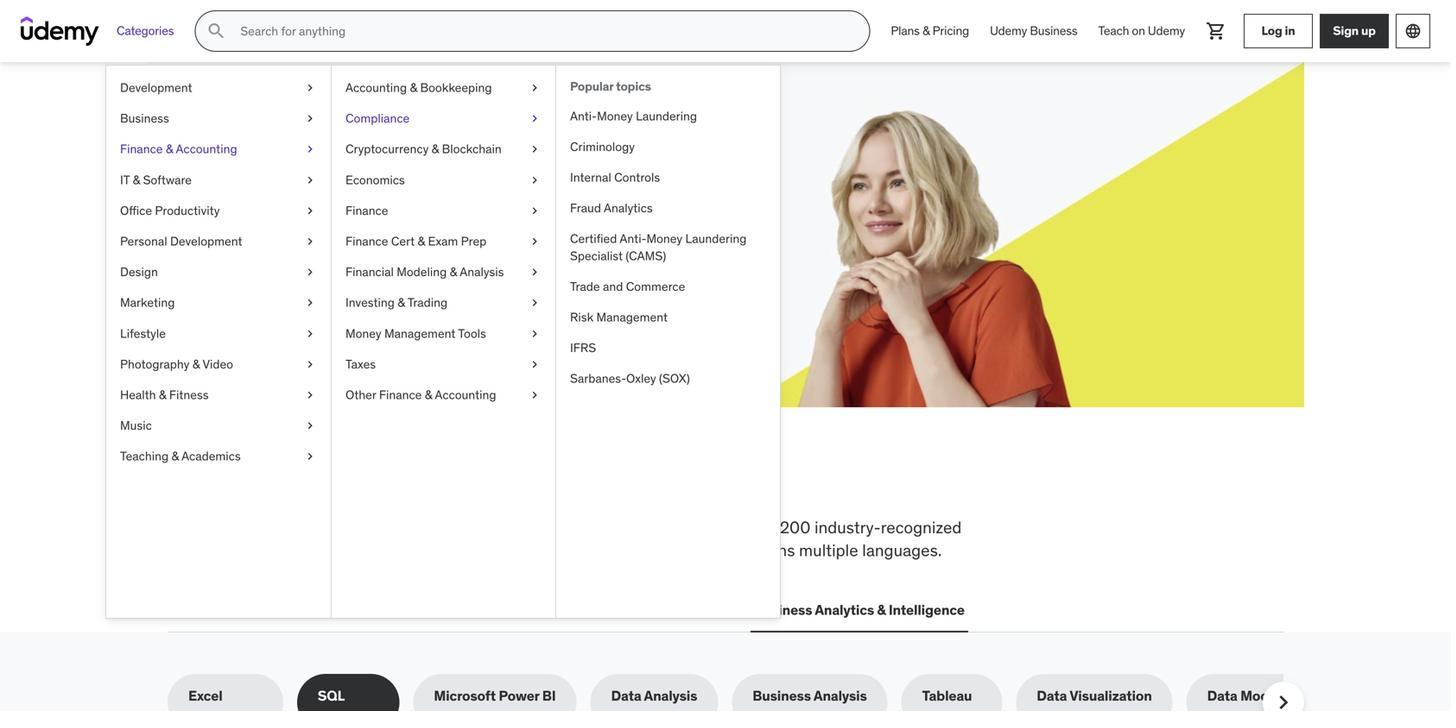 Task type: describe. For each thing, give the bounding box(es) containing it.
it & software
[[120, 172, 192, 188]]

internal controls link
[[556, 162, 780, 193]]

$12.99
[[230, 199, 272, 217]]

photography & video link
[[106, 349, 331, 380]]

udemy inside teach on udemy link
[[1148, 23, 1185, 39]]

fraud analytics
[[570, 200, 653, 216]]

critical
[[237, 517, 286, 538]]

accounting & bookkeeping link
[[332, 73, 555, 103]]

data for data science
[[525, 602, 556, 619]]

other finance & accounting link
[[332, 380, 555, 411]]

investing
[[345, 295, 395, 311]]

udemy image
[[21, 16, 99, 46]]

1 vertical spatial your
[[280, 180, 306, 198]]

internal
[[570, 170, 611, 185]]

excel
[[188, 688, 222, 705]]

business for business analysis
[[753, 688, 811, 705]]

certifications
[[325, 602, 412, 619]]

& for bookkeeping
[[410, 80, 417, 95]]

cert
[[391, 234, 415, 249]]

supports
[[357, 540, 422, 561]]

bi
[[542, 688, 556, 705]]

for inside covering critical workplace skills to technical topics, including prep content for over 200 industry-recognized certifications, our catalog supports well-rounded professional development and spans multiple languages.
[[721, 517, 741, 538]]

business for business analytics & intelligence
[[754, 602, 812, 619]]

certified
[[570, 231, 617, 247]]

over
[[745, 517, 776, 538]]

visualization
[[1070, 688, 1152, 705]]

xsmall image for finance
[[528, 202, 542, 219]]

place
[[652, 460, 743, 505]]

anti- inside certified anti-money laundering specialist (cams)
[[620, 231, 646, 247]]

sql
[[318, 688, 345, 705]]

log in link
[[1244, 14, 1313, 48]]

one
[[584, 460, 646, 505]]

data science
[[525, 602, 610, 619]]

photography
[[120, 357, 189, 372]]

financial modeling & analysis
[[345, 264, 504, 280]]

starting
[[456, 180, 506, 198]]

200
[[780, 517, 811, 538]]

compliance link
[[332, 103, 555, 134]]

content
[[660, 517, 717, 538]]

data modeling
[[1207, 688, 1301, 705]]

fraud
[[570, 200, 601, 216]]

data for data visualization
[[1037, 688, 1067, 705]]

0 vertical spatial development
[[120, 80, 192, 95]]

popular topics
[[570, 79, 651, 94]]

lifestyle
[[120, 326, 166, 341]]

xsmall image for marketing
[[303, 295, 317, 312]]

finance & accounting
[[120, 141, 237, 157]]

xsmall image for photography & video
[[303, 356, 317, 373]]

laundering inside certified anti-money laundering specialist (cams)
[[685, 231, 747, 247]]

15.
[[355, 199, 371, 217]]

next image
[[1270, 689, 1297, 712]]

certified anti-money laundering specialist (cams)
[[570, 231, 747, 264]]

1 vertical spatial in
[[544, 460, 577, 505]]

xsmall image for it & software
[[303, 172, 317, 189]]

health & fitness
[[120, 387, 209, 403]]

udemy inside udemy business link
[[990, 23, 1027, 39]]

office productivity
[[120, 203, 220, 218]]

for inside skills for your future expand your potential with a course. starting at just $12.99 through dec 15.
[[312, 137, 353, 173]]

teaching
[[120, 449, 169, 464]]

xsmall image for office productivity
[[303, 202, 317, 219]]

xsmall image for accounting & bookkeeping
[[528, 79, 542, 96]]

business analytics & intelligence
[[754, 602, 965, 619]]

0 horizontal spatial money
[[345, 326, 381, 341]]

teaching & academics link
[[106, 441, 331, 472]]

the
[[225, 460, 280, 505]]

& for video
[[192, 357, 200, 372]]

ifrs link
[[556, 333, 780, 364]]

sarbanes-oxley (sox) link
[[556, 364, 780, 394]]

& for accounting
[[166, 141, 173, 157]]

personal development link
[[106, 226, 331, 257]]

finance cert & exam prep link
[[332, 226, 555, 257]]

data for data analysis
[[611, 688, 641, 705]]

it for it certifications
[[310, 602, 322, 619]]

it certifications
[[310, 602, 412, 619]]

anti- inside 'anti-money laundering' link
[[570, 108, 597, 124]]

xsmall image for investing & trading
[[528, 295, 542, 312]]

certified anti-money laundering specialist (cams) link
[[556, 224, 780, 272]]

health & fitness link
[[106, 380, 331, 411]]

other
[[345, 387, 376, 403]]

health
[[120, 387, 156, 403]]

bookkeeping
[[420, 80, 492, 95]]

& down the finance cert & exam prep link
[[450, 264, 457, 280]]

prep
[[622, 517, 656, 538]]

intelligence
[[889, 602, 965, 619]]

tableau
[[922, 688, 972, 705]]

sign up link
[[1320, 14, 1389, 48]]

productivity
[[155, 203, 220, 218]]

business analytics & intelligence button
[[750, 590, 968, 632]]

it certifications button
[[307, 590, 416, 632]]

0 vertical spatial skills
[[286, 460, 379, 505]]

modeling for data
[[1240, 688, 1301, 705]]

& right cert
[[418, 234, 425, 249]]

it & software link
[[106, 165, 331, 196]]

just
[[524, 180, 547, 198]]

xsmall image for business
[[303, 110, 317, 127]]

data visualization
[[1037, 688, 1152, 705]]

industry-
[[814, 517, 881, 538]]

lifestyle link
[[106, 318, 331, 349]]

office
[[120, 203, 152, 218]]

software
[[143, 172, 192, 188]]

other finance & accounting
[[345, 387, 496, 403]]

udemy business link
[[980, 10, 1088, 52]]

topic filters element
[[168, 675, 1322, 712]]

fraud analytics link
[[556, 193, 780, 224]]

skills
[[230, 137, 307, 173]]

plans & pricing link
[[880, 10, 980, 52]]

microsoft
[[434, 688, 496, 705]]

design link
[[106, 257, 331, 288]]

and inside the compliance 'element'
[[603, 279, 623, 294]]

modeling for financial
[[397, 264, 447, 280]]

management for money
[[384, 326, 456, 341]]

xsmall image for economics
[[528, 172, 542, 189]]

1 horizontal spatial in
[[1285, 23, 1295, 39]]

multiple
[[799, 540, 858, 561]]

& inside button
[[877, 602, 886, 619]]

dec
[[327, 199, 351, 217]]

management for risk
[[596, 310, 668, 325]]

sign up
[[1333, 23, 1376, 39]]

xsmall image for financial modeling & analysis
[[528, 264, 542, 281]]

0 vertical spatial laundering
[[636, 108, 697, 124]]

academics
[[182, 449, 241, 464]]

risk
[[570, 310, 594, 325]]

video
[[202, 357, 233, 372]]

business for business
[[120, 111, 169, 126]]

finance for finance & accounting
[[120, 141, 163, 157]]



Task type: locate. For each thing, give the bounding box(es) containing it.
web development button
[[168, 590, 293, 632]]

xsmall image
[[528, 79, 542, 96], [303, 110, 317, 127], [528, 110, 542, 127], [303, 141, 317, 158], [528, 141, 542, 158], [528, 172, 542, 189], [303, 202, 317, 219], [528, 233, 542, 250], [528, 264, 542, 281], [528, 295, 542, 312], [303, 356, 317, 373], [528, 356, 542, 373], [528, 387, 542, 404], [303, 418, 317, 435], [303, 448, 317, 465]]

covering
[[168, 517, 233, 538]]

criminology
[[570, 139, 635, 155]]

xsmall image inside money management tools link
[[528, 325, 542, 342]]

fitness
[[169, 387, 209, 403]]

management down the trading
[[384, 326, 456, 341]]

0 horizontal spatial analysis
[[460, 264, 504, 280]]

& for blockchain
[[432, 141, 439, 157]]

1 horizontal spatial it
[[310, 602, 322, 619]]

0 vertical spatial for
[[312, 137, 353, 173]]

1 horizontal spatial anti-
[[620, 231, 646, 247]]

analytics inside button
[[815, 602, 874, 619]]

recognized
[[881, 517, 962, 538]]

investing & trading
[[345, 295, 448, 311]]

data science button
[[522, 590, 613, 632]]

& left intelligence
[[877, 602, 886, 619]]

2 udemy from the left
[[1148, 23, 1185, 39]]

development link
[[106, 73, 331, 103]]

certifications,
[[168, 540, 267, 561]]

management inside risk management link
[[596, 310, 668, 325]]

development right web
[[203, 602, 289, 619]]

finance for finance
[[345, 203, 388, 218]]

analytics inside the compliance 'element'
[[604, 200, 653, 216]]

technical
[[429, 517, 495, 538]]

data left visualization
[[1037, 688, 1067, 705]]

0 horizontal spatial analytics
[[604, 200, 653, 216]]

finance cert & exam prep
[[345, 234, 487, 249]]

1 vertical spatial development
[[170, 234, 242, 249]]

analysis for data analysis
[[644, 688, 697, 705]]

development
[[621, 540, 716, 561]]

& up "office"
[[133, 172, 140, 188]]

udemy right on
[[1148, 23, 1185, 39]]

xsmall image for health & fitness
[[303, 387, 317, 404]]

laundering up criminology link on the top of the page
[[636, 108, 697, 124]]

controls
[[614, 170, 660, 185]]

xsmall image inside "accounting & bookkeeping" link
[[528, 79, 542, 96]]

xsmall image inside the "development" link
[[303, 79, 317, 96]]

finance right 'other'
[[379, 387, 422, 403]]

1 vertical spatial laundering
[[685, 231, 747, 247]]

0 horizontal spatial in
[[544, 460, 577, 505]]

teach
[[1098, 23, 1129, 39]]

finance up financial
[[345, 234, 388, 249]]

finance
[[120, 141, 163, 157], [345, 203, 388, 218], [345, 234, 388, 249], [379, 387, 422, 403]]

analysis
[[460, 264, 504, 280], [644, 688, 697, 705], [814, 688, 867, 705]]

finance & accounting link
[[106, 134, 331, 165]]

data left next image
[[1207, 688, 1237, 705]]

cryptocurrency & blockchain link
[[332, 134, 555, 165]]

1 horizontal spatial management
[[596, 310, 668, 325]]

in right log
[[1285, 23, 1295, 39]]

0 vertical spatial your
[[358, 137, 420, 173]]

xsmall image inside teaching & academics link
[[303, 448, 317, 465]]

a
[[397, 180, 404, 198]]

for
[[312, 137, 353, 173], [721, 517, 741, 538]]

development inside button
[[203, 602, 289, 619]]

your up with in the top left of the page
[[358, 137, 420, 173]]

business inside topic filters element
[[753, 688, 811, 705]]

(cams)
[[626, 248, 666, 264]]

1 horizontal spatial udemy
[[1148, 23, 1185, 39]]

accounting down taxes link
[[435, 387, 496, 403]]

development for web
[[203, 602, 289, 619]]

photography & video
[[120, 357, 233, 372]]

xsmall image inside health & fitness link
[[303, 387, 317, 404]]

xsmall image inside "finance & accounting" link
[[303, 141, 317, 158]]

0 vertical spatial money
[[597, 108, 633, 124]]

anti- up (cams)
[[620, 231, 646, 247]]

money down popular topics
[[597, 108, 633, 124]]

1 vertical spatial anti-
[[620, 231, 646, 247]]

xsmall image inside taxes link
[[528, 356, 542, 373]]

0 horizontal spatial for
[[312, 137, 353, 173]]

xsmall image
[[303, 79, 317, 96], [303, 172, 317, 189], [528, 202, 542, 219], [303, 233, 317, 250], [303, 264, 317, 281], [303, 295, 317, 312], [303, 325, 317, 342], [528, 325, 542, 342], [303, 387, 317, 404]]

to
[[410, 517, 425, 538]]

through
[[275, 199, 323, 217]]

shopping cart with 0 items image
[[1206, 21, 1226, 41]]

xsmall image inside photography & video link
[[303, 356, 317, 373]]

compliance element
[[555, 66, 780, 618]]

skills for your future expand your potential with a course. starting at just $12.99 through dec 15.
[[230, 137, 547, 217]]

& down compliance link
[[432, 141, 439, 157]]

it left certifications
[[310, 602, 322, 619]]

1 vertical spatial analytics
[[815, 602, 874, 619]]

business link
[[106, 103, 331, 134]]

xsmall image inside financial modeling & analysis link
[[528, 264, 542, 281]]

& left bookkeeping
[[410, 80, 417, 95]]

& for fitness
[[159, 387, 166, 403]]

plans
[[891, 23, 920, 39]]

1 horizontal spatial analytics
[[815, 602, 874, 619]]

xsmall image for personal development
[[303, 233, 317, 250]]

risk management
[[570, 310, 668, 325]]

finance up it & software
[[120, 141, 163, 157]]

office productivity link
[[106, 196, 331, 226]]

communication button
[[627, 590, 737, 632]]

xsmall image inside economics link
[[528, 172, 542, 189]]

Search for anything text field
[[237, 16, 848, 46]]

1 udemy from the left
[[990, 23, 1027, 39]]

it for it & software
[[120, 172, 130, 188]]

economics link
[[332, 165, 555, 196]]

1 vertical spatial and
[[720, 540, 748, 561]]

& up software
[[166, 141, 173, 157]]

2 vertical spatial money
[[345, 326, 381, 341]]

udemy right pricing
[[990, 23, 1027, 39]]

accounting up the compliance
[[345, 80, 407, 95]]

money management tools link
[[332, 318, 555, 349]]

1 vertical spatial for
[[721, 517, 741, 538]]

modeling inside topic filters element
[[1240, 688, 1301, 705]]

xsmall image inside the finance cert & exam prep link
[[528, 233, 542, 250]]

0 horizontal spatial udemy
[[990, 23, 1027, 39]]

economics
[[345, 172, 405, 188]]

1 horizontal spatial money
[[597, 108, 633, 124]]

xsmall image for lifestyle
[[303, 325, 317, 342]]

1 horizontal spatial your
[[358, 137, 420, 173]]

xsmall image for design
[[303, 264, 317, 281]]

all
[[168, 460, 218, 505]]

1 vertical spatial it
[[310, 602, 322, 619]]

trading
[[408, 295, 448, 311]]

topics,
[[499, 517, 548, 538]]

0 horizontal spatial and
[[603, 279, 623, 294]]

commerce
[[626, 279, 685, 294]]

accounting & bookkeeping
[[345, 80, 492, 95]]

xsmall image inside investing & trading link
[[528, 295, 542, 312]]

financial
[[345, 264, 394, 280]]

management
[[596, 310, 668, 325], [384, 326, 456, 341]]

science
[[559, 602, 610, 619]]

business inside button
[[754, 602, 812, 619]]

0 vertical spatial and
[[603, 279, 623, 294]]

& right 'health'
[[159, 387, 166, 403]]

and down over
[[720, 540, 748, 561]]

it inside "button"
[[310, 602, 322, 619]]

for up potential
[[312, 137, 353, 173]]

our
[[271, 540, 295, 561]]

categories button
[[106, 10, 184, 52]]

xsmall image inside office productivity link
[[303, 202, 317, 219]]

blockchain
[[442, 141, 502, 157]]

plans & pricing
[[891, 23, 969, 39]]

xsmall image for money management tools
[[528, 325, 542, 342]]

cryptocurrency
[[345, 141, 429, 157]]

& for trading
[[398, 295, 405, 311]]

risk management link
[[556, 302, 780, 333]]

udemy business
[[990, 23, 1077, 39]]

1 horizontal spatial for
[[721, 517, 741, 538]]

for left over
[[721, 517, 741, 538]]

management inside money management tools link
[[384, 326, 456, 341]]

analysis for business analysis
[[814, 688, 867, 705]]

xsmall image inside it & software link
[[303, 172, 317, 189]]

& down taxes link
[[425, 387, 432, 403]]

xsmall image for music
[[303, 418, 317, 435]]

xsmall image for cryptocurrency & blockchain
[[528, 141, 542, 158]]

money up (cams)
[[646, 231, 682, 247]]

xsmall image for other finance & accounting
[[528, 387, 542, 404]]

web
[[171, 602, 200, 619]]

1 horizontal spatial and
[[720, 540, 748, 561]]

money management tools
[[345, 326, 486, 341]]

2 vertical spatial accounting
[[435, 387, 496, 403]]

money up taxes
[[345, 326, 381, 341]]

personal
[[120, 234, 167, 249]]

finance down with in the top left of the page
[[345, 203, 388, 218]]

xsmall image for finance cert & exam prep
[[528, 233, 542, 250]]

data left science on the left
[[525, 602, 556, 619]]

0 vertical spatial analytics
[[604, 200, 653, 216]]

xsmall image inside cryptocurrency & blockchain link
[[528, 141, 542, 158]]

xsmall image for teaching & academics
[[303, 448, 317, 465]]

& right plans
[[922, 23, 930, 39]]

and inside covering critical workplace skills to technical topics, including prep content for over 200 industry-recognized certifications, our catalog supports well-rounded professional development and spans multiple languages.
[[720, 540, 748, 561]]

xsmall image inside finance link
[[528, 202, 542, 219]]

0 vertical spatial in
[[1285, 23, 1295, 39]]

& right the teaching
[[171, 449, 179, 464]]

2 horizontal spatial money
[[646, 231, 682, 247]]

submit search image
[[206, 21, 227, 41]]

professional
[[527, 540, 617, 561]]

1 vertical spatial management
[[384, 326, 456, 341]]

xsmall image for compliance
[[528, 110, 542, 127]]

1 horizontal spatial modeling
[[1240, 688, 1301, 705]]

workplace
[[290, 517, 366, 538]]

xsmall image for finance & accounting
[[303, 141, 317, 158]]

0 vertical spatial modeling
[[397, 264, 447, 280]]

skills up supports
[[370, 517, 406, 538]]

development down categories 'dropdown button'
[[120, 80, 192, 95]]

0 horizontal spatial your
[[280, 180, 306, 198]]

course.
[[407, 180, 453, 198]]

xsmall image inside other finance & accounting link
[[528, 387, 542, 404]]

0 horizontal spatial accounting
[[176, 141, 237, 157]]

xsmall image inside the design link
[[303, 264, 317, 281]]

internal controls
[[570, 170, 660, 185]]

laundering down fraud analytics link
[[685, 231, 747, 247]]

development
[[120, 80, 192, 95], [170, 234, 242, 249], [203, 602, 289, 619]]

and
[[603, 279, 623, 294], [720, 540, 748, 561]]

1 horizontal spatial accounting
[[345, 80, 407, 95]]

udemy
[[990, 23, 1027, 39], [1148, 23, 1185, 39]]

specialist
[[570, 248, 623, 264]]

marketing
[[120, 295, 175, 311]]

xsmall image inside lifestyle link
[[303, 325, 317, 342]]

development down office productivity link
[[170, 234, 242, 249]]

xsmall image for taxes
[[528, 356, 542, 373]]

analytics for business
[[815, 602, 874, 619]]

languages.
[[862, 540, 942, 561]]

in up including
[[544, 460, 577, 505]]

accounting down business link
[[176, 141, 237, 157]]

analytics down multiple
[[815, 602, 874, 619]]

& for pricing
[[922, 23, 930, 39]]

and right trade
[[603, 279, 623, 294]]

1 vertical spatial accounting
[[176, 141, 237, 157]]

your up through in the left of the page
[[280, 180, 306, 198]]

xsmall image inside compliance link
[[528, 110, 542, 127]]

0 horizontal spatial anti-
[[570, 108, 597, 124]]

0 vertical spatial accounting
[[345, 80, 407, 95]]

& for academics
[[171, 449, 179, 464]]

expand
[[230, 180, 276, 198]]

exam
[[428, 234, 458, 249]]

1 vertical spatial modeling
[[1240, 688, 1301, 705]]

prep
[[461, 234, 487, 249]]

xsmall image inside music link
[[303, 418, 317, 435]]

0 vertical spatial anti-
[[570, 108, 597, 124]]

& left video
[[192, 357, 200, 372]]

2 horizontal spatial accounting
[[435, 387, 496, 403]]

design
[[120, 264, 158, 280]]

including
[[552, 517, 618, 538]]

choose a language image
[[1404, 22, 1422, 40]]

0 vertical spatial it
[[120, 172, 130, 188]]

xsmall image inside business link
[[303, 110, 317, 127]]

2 vertical spatial development
[[203, 602, 289, 619]]

teach on udemy
[[1098, 23, 1185, 39]]

data inside button
[[525, 602, 556, 619]]

data for data modeling
[[1207, 688, 1237, 705]]

xsmall image inside marketing "link"
[[303, 295, 317, 312]]

anti- down 'popular'
[[570, 108, 597, 124]]

0 horizontal spatial it
[[120, 172, 130, 188]]

0 horizontal spatial management
[[384, 326, 456, 341]]

teaching & academics
[[120, 449, 241, 464]]

2 horizontal spatial analysis
[[814, 688, 867, 705]]

data right bi
[[611, 688, 641, 705]]

it up "office"
[[120, 172, 130, 188]]

data
[[525, 602, 556, 619], [611, 688, 641, 705], [1037, 688, 1067, 705], [1207, 688, 1237, 705]]

0 horizontal spatial modeling
[[397, 264, 447, 280]]

analytics down controls
[[604, 200, 653, 216]]

1 horizontal spatial analysis
[[644, 688, 697, 705]]

skills up workplace
[[286, 460, 379, 505]]

xsmall image inside the personal development link
[[303, 233, 317, 250]]

0 vertical spatial management
[[596, 310, 668, 325]]

1 vertical spatial money
[[646, 231, 682, 247]]

money inside certified anti-money laundering specialist (cams)
[[646, 231, 682, 247]]

finance for finance cert & exam prep
[[345, 234, 388, 249]]

skills inside covering critical workplace skills to technical topics, including prep content for over 200 industry-recognized certifications, our catalog supports well-rounded professional development and spans multiple languages.
[[370, 517, 406, 538]]

management down trade and commerce
[[596, 310, 668, 325]]

& left the trading
[[398, 295, 405, 311]]

web development
[[171, 602, 289, 619]]

& for software
[[133, 172, 140, 188]]

xsmall image for development
[[303, 79, 317, 96]]

development for personal
[[170, 234, 242, 249]]

analytics for fraud
[[604, 200, 653, 216]]

1 vertical spatial skills
[[370, 517, 406, 538]]

investing & trading link
[[332, 288, 555, 318]]



Task type: vqa. For each thing, say whether or not it's contained in the screenshot.
Potential
yes



